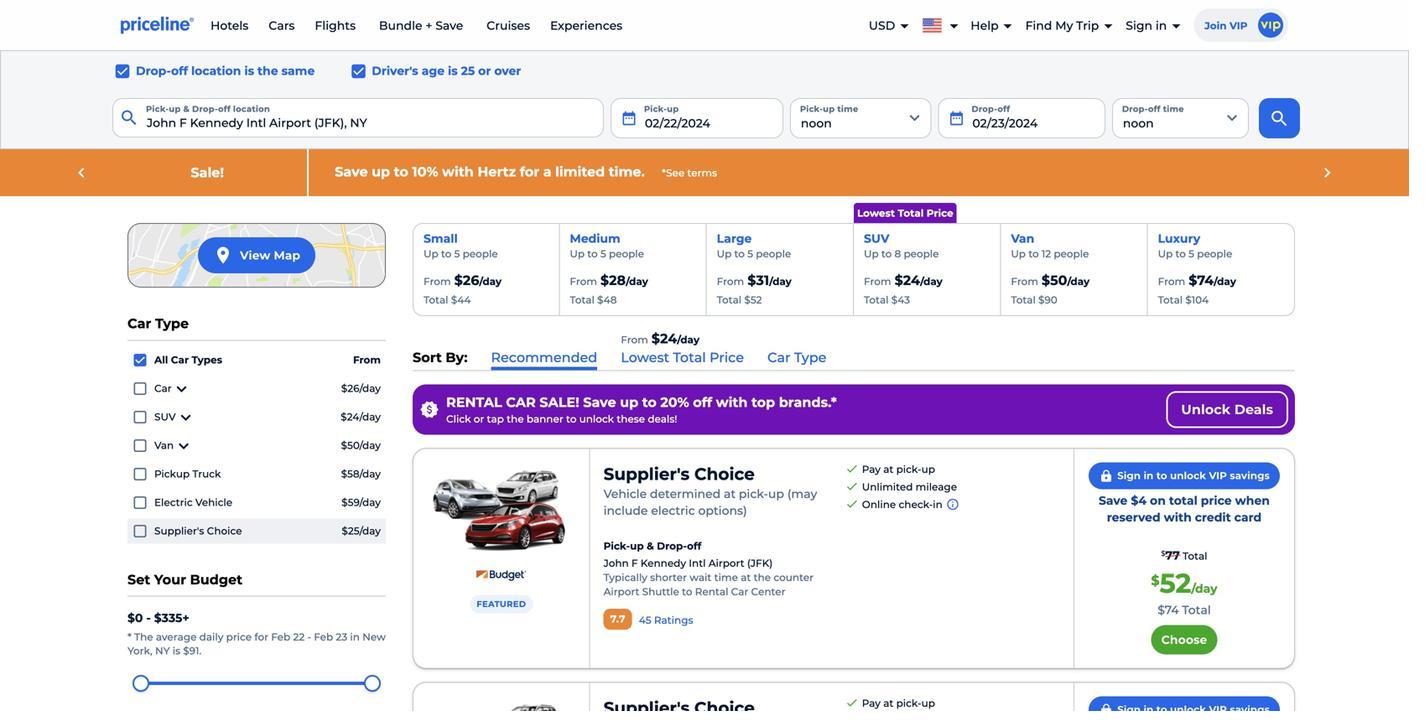 Task type: describe. For each thing, give the bounding box(es) containing it.
recommended button
[[491, 348, 598, 371]]

rental
[[695, 586, 729, 598]]

from for $31
[[717, 275, 745, 288]]

join vip
[[1205, 20, 1248, 32]]

1 horizontal spatial airport
[[709, 558, 745, 570]]

$74 inside from $74 /day total $104
[[1189, 272, 1214, 288]]

from $50 /day total $90
[[1011, 272, 1090, 306]]

or inside rental car sale! save up to 20% off with top brands. * click or tap the banner to unlock these deals!
[[474, 413, 484, 425]]

45
[[639, 614, 652, 627]]

time
[[715, 572, 738, 584]]

from $24 /day total $43
[[864, 272, 943, 306]]

Electric Vehicle checkbox
[[133, 497, 144, 509]]

$26
[[454, 272, 479, 288]]

cars
[[269, 18, 295, 33]]

/day for from $74 /day total $104
[[1214, 275, 1237, 288]]

0 horizontal spatial the
[[258, 64, 278, 78]]

sign for sign in
[[1126, 18, 1153, 33]]

pick-up & drop-off location
[[146, 104, 270, 114]]

$52
[[745, 294, 762, 306]]

sign in
[[1126, 18, 1167, 33]]

small
[[424, 232, 458, 246]]

find
[[1026, 18, 1053, 33]]

/day for $ 52 /day $74 total
[[1192, 582, 1218, 596]]

sign for sign in to unlock vip savings
[[1118, 470, 1141, 482]]

to for suv
[[882, 248, 892, 260]]

these
[[617, 413, 645, 425]]

a
[[543, 164, 552, 180]]

view
[[240, 248, 271, 263]]

unlock inside rental car sale! save up to 20% off with top brands. * click or tap the banner to unlock these deals!
[[580, 413, 614, 425]]

1 horizontal spatial -
[[307, 631, 311, 643]]

unlock
[[1182, 402, 1231, 418]]

sign in to unlock vip savings button
[[1089, 463, 1280, 490]]

from for $28
[[570, 275, 597, 288]]

1 horizontal spatial for
[[520, 164, 540, 180]]

/day for from $26 /day total $44
[[479, 275, 502, 288]]

lowest inside from $24 /day lowest total price
[[621, 349, 670, 366]]

& for location
[[183, 104, 190, 114]]

& for john
[[647, 540, 654, 552]]

save inside 'save $4 on total price when reserved with credit card'
[[1099, 494, 1128, 508]]

/day for from $24 /day total $43
[[921, 275, 943, 288]]

total inside from $28 /day total $48
[[570, 294, 595, 306]]

from for $74
[[1159, 275, 1186, 288]]

age
[[422, 64, 445, 78]]

1 horizontal spatial vehicle
[[604, 487, 647, 502]]

map
[[274, 248, 300, 263]]

car type button
[[768, 348, 827, 371]]

car inside button
[[768, 349, 791, 366]]

intl
[[689, 558, 706, 570]]

budget rent a car image
[[477, 564, 526, 589]]

rental
[[446, 394, 502, 411]]

people for $28
[[609, 248, 644, 260]]

from $24 /day lowest total price
[[621, 331, 744, 366]]

to down sale!
[[566, 413, 577, 425]]

off inside pick-up & drop-off john f kennedy intl airport (jfk) typically shorter wait time at the counter airport shuttle to rental car center
[[687, 540, 702, 552]]

up for $74
[[1159, 248, 1173, 260]]

budget
[[190, 572, 243, 588]]

find my trip
[[1026, 18, 1100, 33]]

list for car type
[[128, 348, 386, 544]]

large
[[717, 232, 752, 246]]

$91.
[[183, 645, 202, 658]]

rental car sale! save up to 20% off with top brands. * click or tap the banner to unlock these deals!
[[446, 394, 837, 425]]

0 vertical spatial supplier's choice
[[604, 464, 755, 485]]

Pick-up field
[[611, 98, 784, 138]]

Car checkbox
[[133, 383, 144, 395]]

1 horizontal spatial lowest
[[858, 207, 895, 219]]

trip
[[1077, 18, 1100, 33]]

$104
[[1186, 294, 1209, 306]]

total up suv up to 8 people
[[898, 207, 924, 219]]

deals!
[[648, 413, 678, 425]]

0 vertical spatial -
[[146, 611, 151, 626]]

truck
[[192, 468, 221, 480]]

with inside 'save $4 on total price when reserved with credit card'
[[1164, 510, 1192, 525]]

22
[[293, 631, 305, 643]]

$ for 77
[[1162, 550, 1166, 558]]

$48
[[598, 294, 617, 306]]

in up on on the bottom right of page
[[1144, 470, 1154, 482]]

off down drop-off location is the same
[[218, 104, 231, 114]]

Supplier's Choice checkbox
[[133, 526, 144, 537]]

type inside button
[[795, 349, 827, 366]]

(may
[[788, 487, 818, 502]]

choose button
[[1152, 626, 1218, 655]]

search for rental cars image
[[1270, 108, 1291, 129]]

to inside pick-up & drop-off john f kennedy intl airport (jfk) typically shorter wait time at the counter airport shuttle to rental car center
[[682, 586, 693, 598]]

time.
[[609, 164, 645, 180]]

1 vertical spatial car type
[[768, 349, 827, 366]]

cars link
[[269, 18, 295, 33]]

electric
[[154, 497, 193, 509]]

to for sign
[[1157, 470, 1168, 482]]

$28
[[601, 272, 626, 288]]

23
[[336, 631, 348, 643]]

from for $26
[[424, 275, 451, 288]]

vip inside button
[[1210, 470, 1228, 482]]

0 vertical spatial *
[[662, 167, 666, 179]]

from inside from $24 /day lowest total price
[[621, 334, 648, 346]]

cruises link
[[487, 18, 530, 33]]

sale!
[[191, 164, 224, 181]]

from up $26/day
[[353, 354, 381, 366]]

car right car option
[[154, 383, 172, 395]]

find my trip button
[[1026, 4, 1113, 48]]

/day for from $28 /day total $48
[[626, 275, 649, 288]]

recommended
[[491, 349, 598, 366]]

online check-in
[[862, 499, 943, 511]]

$90
[[1039, 294, 1058, 306]]

experiences link
[[550, 18, 623, 33]]

save inside rental car sale! save up to 20% off with top brands. * click or tap the banner to unlock these deals!
[[583, 394, 616, 411]]

save up to 10% with hertz for a limited time.
[[335, 164, 649, 180]]

2 feb from the left
[[314, 631, 333, 643]]

electric
[[651, 504, 695, 518]]

1 vertical spatial airport
[[604, 586, 640, 598]]

drop- for pick-up & drop-off john f kennedy intl airport (jfk) typically shorter wait time at the counter airport shuttle to rental car center
[[657, 540, 687, 552]]

pickup truck
[[154, 468, 221, 480]]

when
[[1236, 494, 1270, 508]]

my
[[1056, 18, 1074, 33]]

from $31 /day total $52
[[717, 272, 792, 306]]

luxury
[[1159, 232, 1201, 246]]

bundle + save link
[[376, 18, 467, 33]]

all
[[154, 354, 168, 366]]

average
[[156, 631, 197, 643]]

1 horizontal spatial supplier's
[[604, 464, 690, 485]]

brands.
[[779, 394, 831, 411]]

join vip link
[[1194, 8, 1294, 42]]

1 horizontal spatial is
[[244, 64, 254, 78]]

f
[[632, 558, 638, 570]]

1 pay at pick-up from the top
[[862, 464, 936, 476]]

at inside pick-up & drop-off john f kennedy intl airport (jfk) typically shorter wait time at the counter airport shuttle to rental car center
[[741, 572, 751, 584]]

up inside rental car sale! save up to 20% off with top brands. * click or tap the banner to unlock these deals!
[[620, 394, 639, 411]]

vip badge icon image
[[1259, 13, 1284, 38]]

pick- for pick-up & drop-off location
[[146, 104, 169, 114]]

medium up to 5 people
[[570, 232, 644, 260]]

$4
[[1131, 494, 1147, 508]]

cruises
[[487, 18, 530, 33]]

$43
[[892, 294, 910, 306]]

drop- for pick-up & drop-off location
[[192, 104, 218, 114]]

large up to 5 people
[[717, 232, 792, 260]]

total inside the "from $24 /day total $43"
[[864, 294, 889, 306]]

to for large
[[735, 248, 745, 260]]

$ 52 /day $74 total
[[1152, 567, 1218, 618]]

Drop-off field
[[938, 98, 1106, 138]]

choice inside list
[[207, 525, 242, 537]]

people for $26
[[463, 248, 498, 260]]

SUV checkbox
[[133, 411, 144, 423]]

pickup
[[154, 468, 190, 480]]

usd
[[869, 18, 896, 33]]

view map
[[240, 248, 300, 263]]

priceline.com home image
[[121, 16, 194, 34]]

electric vehicle
[[154, 497, 233, 509]]

choose
[[1162, 633, 1208, 648]]

by
[[446, 349, 464, 366]]

in inside $0 - $335+ * the average daily price for feb 22 - feb 23 in new york, ny is $91.
[[350, 631, 360, 643]]

2 pay from the top
[[862, 698, 881, 710]]

for inside $0 - $335+ * the average daily price for feb 22 - feb 23 in new york, ny is $91.
[[255, 631, 269, 643]]

from for $24
[[864, 275, 892, 288]]

1 horizontal spatial vip
[[1230, 20, 1248, 32]]

luxury up to 5 people
[[1159, 232, 1233, 260]]

types
[[192, 354, 222, 366]]

new
[[363, 631, 386, 643]]

price inside from $24 /day lowest total price
[[710, 349, 744, 366]]

partner rating tooltip element
[[639, 614, 694, 628]]

hertz
[[478, 164, 516, 180]]

$ for 52
[[1152, 573, 1160, 589]]

$25/day
[[342, 525, 381, 537]]

1 feb from the left
[[271, 631, 291, 643]]

0 horizontal spatial type
[[155, 315, 189, 332]]

unlimited mileage
[[862, 481, 957, 493]]

1 pay from the top
[[862, 464, 881, 476]]



Task type: locate. For each thing, give the bounding box(es) containing it.
1 vertical spatial pick-
[[604, 540, 630, 552]]

suv down lowest total price
[[864, 232, 890, 246]]

in right the 23
[[350, 631, 360, 643]]

5 inside large up to 5 people
[[748, 248, 754, 260]]

up inside luxury up to 5 people
[[1159, 248, 1173, 260]]

up
[[169, 104, 181, 114], [372, 164, 390, 180], [620, 394, 639, 411], [922, 464, 936, 476], [769, 487, 785, 502], [630, 540, 644, 552], [922, 698, 936, 710]]

bundle
[[379, 18, 423, 33]]

0 vertical spatial or
[[478, 64, 491, 78]]

vip left savings
[[1210, 470, 1228, 482]]

to inside luxury up to 5 people
[[1176, 248, 1186, 260]]

$74 down 52
[[1158, 603, 1179, 618]]

/day down large up to 5 people
[[770, 275, 792, 288]]

5 down large
[[748, 248, 754, 260]]

banner
[[527, 413, 564, 425]]

1 horizontal spatial calendar image
[[949, 110, 965, 127]]

1 5 from the left
[[454, 248, 460, 260]]

from left $26
[[424, 275, 451, 288]]

pick- for pick-up & drop-off john f kennedy intl airport (jfk) typically shorter wait time at the counter airport shuttle to rental car center
[[604, 540, 630, 552]]

people for $31
[[756, 248, 792, 260]]

up inside "van up to 12 people"
[[1011, 248, 1026, 260]]

total inside from $74 /day total $104
[[1159, 294, 1183, 306]]

calendar image for the "drop-off" field
[[949, 110, 965, 127]]

/day inside from $24 /day lowest total price
[[677, 334, 700, 346]]

0 vertical spatial suv
[[864, 232, 890, 246]]

1 vertical spatial $
[[1152, 573, 1160, 589]]

/day down "van up to 12 people"
[[1068, 275, 1090, 288]]

1 horizontal spatial $24
[[895, 272, 921, 288]]

to left 12
[[1029, 248, 1039, 260]]

is inside $0 - $335+ * the average daily price for feb 22 - feb 23 in new york, ny is $91.
[[173, 645, 180, 658]]

1 horizontal spatial price
[[927, 207, 954, 219]]

medium
[[570, 232, 621, 246]]

* right top
[[831, 394, 837, 411]]

lowest up suv up to 8 people
[[858, 207, 895, 219]]

people for $50
[[1054, 248, 1090, 260]]

price up suv up to 8 people
[[927, 207, 954, 219]]

to for luxury
[[1176, 248, 1186, 260]]

*
[[662, 167, 666, 179], [831, 394, 837, 411], [128, 631, 132, 643]]

$24 inside from $24 /day lowest total price
[[652, 331, 677, 347]]

supplier's up include
[[604, 464, 690, 485]]

1 vertical spatial supplier's
[[154, 525, 204, 537]]

1 vertical spatial $74
[[1158, 603, 1179, 618]]

from $26 /day total $44
[[424, 272, 502, 306]]

1 horizontal spatial $74
[[1189, 272, 1214, 288]]

1 vertical spatial pick-
[[739, 487, 769, 502]]

5 people from the left
[[1054, 248, 1090, 260]]

2 vertical spatial drop-
[[657, 540, 687, 552]]

/day for from $24 /day lowest total price
[[677, 334, 700, 346]]

Pick-up & Drop-off location text field
[[112, 98, 604, 138]]

4 up from the left
[[864, 248, 879, 260]]

unlock
[[580, 413, 614, 425], [1171, 470, 1207, 482]]

5 for $28
[[601, 248, 606, 260]]

up for $24
[[864, 248, 879, 260]]

people up the $28
[[609, 248, 644, 260]]

save left $4
[[1099, 494, 1128, 508]]

off inside rental car sale! save up to 20% off with top brands. * click or tap the banner to unlock these deals!
[[693, 394, 713, 411]]

2 pay at pick-up from the top
[[862, 698, 936, 710]]

up inside medium up to 5 people
[[570, 248, 585, 260]]

/day inside from $50 /day total $90
[[1068, 275, 1090, 288]]

people down the luxury
[[1198, 248, 1233, 260]]

0 horizontal spatial calendar image
[[621, 110, 638, 127]]

total left $43
[[864, 294, 889, 306]]

from inside the "from $24 /day total $43"
[[864, 275, 892, 288]]

total inside from $24 /day lowest total price
[[673, 349, 706, 366]]

sale!
[[540, 394, 580, 411]]

featured
[[477, 600, 526, 610]]

with down the total
[[1164, 510, 1192, 525]]

type
[[155, 315, 189, 332], [795, 349, 827, 366]]

people inside luxury up to 5 people
[[1198, 248, 1233, 260]]

5
[[454, 248, 460, 260], [601, 248, 606, 260], [748, 248, 754, 260], [1189, 248, 1195, 260]]

your
[[154, 572, 186, 588]]

/day for from $31 /day total $52
[[770, 275, 792, 288]]

1 horizontal spatial supplier's choice
[[604, 464, 755, 485]]

1 horizontal spatial the
[[507, 413, 524, 425]]

1 vertical spatial sign
[[1118, 470, 1141, 482]]

with
[[442, 164, 474, 180], [716, 394, 748, 411], [1164, 510, 1192, 525]]

the down car
[[507, 413, 524, 425]]

1 up from the left
[[424, 248, 439, 260]]

vehicle down truck
[[195, 497, 233, 509]]

savings
[[1230, 470, 1270, 482]]

0 vertical spatial drop-
[[136, 64, 171, 78]]

2 horizontal spatial drop-
[[657, 540, 687, 552]]

$ 77 total
[[1162, 549, 1208, 563]]

car down time
[[731, 586, 749, 598]]

$ inside $ 52 /day $74 total
[[1152, 573, 1160, 589]]

total left $52
[[717, 294, 742, 306]]

up inside small up to 5 people
[[424, 248, 439, 260]]

unlock left the these
[[580, 413, 614, 425]]

up down medium
[[570, 248, 585, 260]]

$0 - $335+ * the average daily price for feb 22 - feb 23 in new york, ny is $91.
[[128, 611, 386, 658]]

2 slider from the left
[[364, 675, 381, 692]]

people inside medium up to 5 people
[[609, 248, 644, 260]]

to up deals!
[[643, 394, 657, 411]]

0 vertical spatial airport
[[709, 558, 745, 570]]

sign right trip
[[1126, 18, 1153, 33]]

$24 for total
[[652, 331, 677, 347]]

sign in button
[[1126, 4, 1181, 48]]

car up top
[[768, 349, 791, 366]]

from for $50
[[1011, 275, 1039, 288]]

5 for $74
[[1189, 248, 1195, 260]]

0 vertical spatial with
[[442, 164, 474, 180]]

people inside suv up to 8 people
[[904, 248, 939, 260]]

vehicle inside list
[[195, 497, 233, 509]]

total up choose
[[1183, 603, 1211, 618]]

list for set your budget
[[128, 611, 386, 712]]

/day inside $ 52 /day $74 total
[[1192, 582, 1218, 596]]

from left the $28
[[570, 275, 597, 288]]

2 calendar image from the left
[[949, 110, 965, 127]]

to inside large up to 5 people
[[735, 248, 745, 260]]

1 vertical spatial $24
[[652, 331, 677, 347]]

10%
[[412, 164, 438, 180]]

sort
[[413, 349, 442, 366]]

unlock deals button
[[1167, 392, 1289, 429]]

people inside "van up to 12 people"
[[1054, 248, 1090, 260]]

/day down luxury up to 5 people
[[1214, 275, 1237, 288]]

2 5 from the left
[[601, 248, 606, 260]]

sign in to unlock vip savings
[[1118, 470, 1270, 482]]

/day inside from $74 /day total $104
[[1214, 275, 1237, 288]]

5 for $31
[[748, 248, 754, 260]]

to for save
[[394, 164, 408, 180]]

1 list from the top
[[128, 348, 386, 544]]

supplier's down electric
[[154, 525, 204, 537]]

price inside 'save $4 on total price when reserved with credit card'
[[1201, 494, 1232, 508]]

/day down medium up to 5 people
[[626, 275, 649, 288]]

0 vertical spatial price
[[1201, 494, 1232, 508]]

$24 inside the "from $24 /day total $43"
[[895, 272, 921, 288]]

people inside small up to 5 people
[[463, 248, 498, 260]]

1 vertical spatial for
[[255, 631, 269, 643]]

5 up from the left
[[1011, 248, 1026, 260]]

usd button
[[869, 4, 909, 48]]

5 inside luxury up to 5 people
[[1189, 248, 1195, 260]]

$ up 52
[[1162, 550, 1166, 558]]

2 vertical spatial pick-
[[897, 698, 922, 710]]

0 vertical spatial price
[[927, 207, 954, 219]]

total inside from $26 /day total $44
[[424, 294, 449, 306]]

to for small
[[441, 248, 452, 260]]

counter
[[774, 572, 814, 584]]

airport
[[709, 558, 745, 570], [604, 586, 640, 598]]

0 horizontal spatial drop-
[[136, 64, 171, 78]]

drop- down drop-off location is the same
[[192, 104, 218, 114]]

supplier's choice up determined
[[604, 464, 755, 485]]

save $4 on total price when reserved with credit card
[[1099, 494, 1270, 525]]

online
[[862, 499, 896, 511]]

van inside "van up to 12 people"
[[1011, 232, 1035, 246]]

to inside button
[[1157, 470, 1168, 482]]

vehicle determined at pick-up
[[604, 487, 785, 502]]

up
[[424, 248, 439, 260], [570, 248, 585, 260], [717, 248, 732, 260], [864, 248, 879, 260], [1011, 248, 1026, 260], [1159, 248, 1173, 260]]

1 horizontal spatial unlock
[[1171, 470, 1207, 482]]

pay
[[862, 464, 881, 476], [862, 698, 881, 710]]

1 slider from the left
[[133, 675, 149, 692]]

car type
[[128, 315, 189, 332], [768, 349, 827, 366]]

suv inside suv up to 8 people
[[864, 232, 890, 246]]

to for medium
[[588, 248, 598, 260]]

drop- down priceline.com home image
[[136, 64, 171, 78]]

the
[[134, 631, 153, 643]]

from down from $28 /day total $48
[[621, 334, 648, 346]]

in down mileage
[[933, 499, 943, 511]]

van
[[1011, 232, 1035, 246], [154, 440, 174, 452]]

unlock up the total
[[1171, 470, 1207, 482]]

to for van
[[1029, 248, 1039, 260]]

up inside large up to 5 people
[[717, 248, 732, 260]]

suv for suv up to 8 people
[[864, 232, 890, 246]]

$50
[[1042, 272, 1068, 288]]

1 vertical spatial price
[[226, 631, 252, 643]]

off up pick-up & drop-off location
[[171, 64, 188, 78]]

van for van
[[154, 440, 174, 452]]

2 vertical spatial the
[[754, 572, 771, 584]]

0 vertical spatial $
[[1162, 550, 1166, 558]]

1 horizontal spatial van
[[1011, 232, 1035, 246]]

car type up brands.
[[768, 349, 827, 366]]

5 inside medium up to 5 people
[[601, 248, 606, 260]]

feb left the 23
[[314, 631, 333, 643]]

1 vertical spatial van
[[154, 440, 174, 452]]

location up pick-up & drop-off location
[[191, 64, 241, 78]]

wait
[[690, 572, 712, 584]]

total inside from $31 /day total $52
[[717, 294, 742, 306]]

0 horizontal spatial vehicle
[[195, 497, 233, 509]]

list
[[128, 348, 386, 544], [128, 611, 386, 712]]

with right 10% on the left top
[[442, 164, 474, 180]]

* inside rental car sale! save up to 20% off with top brands. * click or tap the banner to unlock these deals!
[[831, 394, 837, 411]]

car type up the "all"
[[128, 315, 189, 332]]

total inside $ 77 total
[[1183, 550, 1208, 563]]

2 horizontal spatial is
[[448, 64, 458, 78]]

list containing $0
[[128, 611, 386, 712]]

up inside pick-up & drop-off john f kennedy intl airport (jfk) typically shorter wait time at the counter airport shuttle to rental car center
[[630, 540, 644, 552]]

0 horizontal spatial &
[[183, 104, 190, 114]]

5 for $26
[[454, 248, 460, 260]]

calendar image for 'pick-up' field
[[621, 110, 638, 127]]

vehicle
[[604, 487, 647, 502], [195, 497, 233, 509]]

calendar image
[[621, 110, 638, 127], [949, 110, 965, 127]]

type up brands.
[[795, 349, 827, 366]]

0 vertical spatial pay
[[862, 464, 881, 476]]

$24 up 20%
[[652, 331, 677, 347]]

0 vertical spatial pick-
[[897, 464, 922, 476]]

in left join
[[1156, 18, 1167, 33]]

with inside rental car sale! save up to 20% off with top brands. * click or tap the banner to unlock these deals!
[[716, 394, 748, 411]]

$74
[[1189, 272, 1214, 288], [1158, 603, 1179, 618]]

0 horizontal spatial feb
[[271, 631, 291, 643]]

price left car type button
[[710, 349, 744, 366]]

to down wait on the bottom of page
[[682, 586, 693, 598]]

1 vertical spatial or
[[474, 413, 484, 425]]

pick- down drop-off location is the same
[[146, 104, 169, 114]]

van for van up to 12 people
[[1011, 232, 1035, 246]]

to inside suv up to 8 people
[[882, 248, 892, 260]]

All Car Types checkbox
[[133, 354, 144, 366]]

sign up $4
[[1118, 470, 1141, 482]]

people right 8
[[904, 248, 939, 260]]

0 vertical spatial location
[[191, 64, 241, 78]]

3 people from the left
[[756, 248, 792, 260]]

4 people from the left
[[904, 248, 939, 260]]

1 vertical spatial *
[[831, 394, 837, 411]]

at
[[884, 464, 894, 476], [724, 487, 736, 502], [741, 572, 751, 584], [884, 698, 894, 710]]

save
[[436, 18, 463, 33], [335, 164, 368, 180], [583, 394, 616, 411], [1099, 494, 1128, 508]]

people up $26
[[463, 248, 498, 260]]

pay at pick-up
[[862, 464, 936, 476], [862, 698, 936, 710]]

1 vertical spatial &
[[647, 540, 654, 552]]

0 horizontal spatial lowest
[[621, 349, 670, 366]]

3 5 from the left
[[748, 248, 754, 260]]

0 horizontal spatial pick-
[[146, 104, 169, 114]]

up down the luxury
[[1159, 248, 1173, 260]]

pick- up john
[[604, 540, 630, 552]]

0 horizontal spatial car type
[[128, 315, 189, 332]]

hotels link
[[211, 18, 249, 33]]

people for $24
[[904, 248, 939, 260]]

/day up 20%
[[677, 334, 700, 346]]

total inside from $50 /day total $90
[[1011, 294, 1036, 306]]

0 vertical spatial supplier's
[[604, 464, 690, 485]]

driver's age is 25 or over
[[372, 64, 521, 78]]

1 calendar image from the left
[[621, 110, 638, 127]]

0 horizontal spatial is
[[173, 645, 180, 658]]

52
[[1160, 567, 1192, 600]]

flights link
[[315, 18, 356, 33]]

0 horizontal spatial choice
[[207, 525, 242, 537]]

1 vertical spatial suv
[[154, 411, 176, 423]]

from $74 /day total $104
[[1159, 272, 1237, 306]]

1 vertical spatial supplier's choice
[[154, 525, 242, 537]]

total up 20%
[[673, 349, 706, 366]]

total inside $ 52 /day $74 total
[[1183, 603, 1211, 618]]

drop- up kennedy
[[657, 540, 687, 552]]

0 vertical spatial sign
[[1126, 18, 1153, 33]]

people for $74
[[1198, 248, 1233, 260]]

8
[[895, 248, 901, 260]]

the inside pick-up & drop-off john f kennedy intl airport (jfk) typically shorter wait time at the counter airport shuttle to rental car center
[[754, 572, 771, 584]]

1 vertical spatial pay at pick-up
[[862, 698, 936, 710]]

daily
[[199, 631, 224, 643]]

7.7
[[611, 613, 626, 626]]

people inside large up to 5 people
[[756, 248, 792, 260]]

drop- inside pick-up & drop-off john f kennedy intl airport (jfk) typically shorter wait time at the counter airport shuttle to rental car center
[[657, 540, 687, 552]]

supplier's
[[604, 464, 690, 485], [154, 525, 204, 537]]

price right daily
[[226, 631, 252, 643]]

the inside rental car sale! save up to 20% off with top brands. * click or tap the banner to unlock these deals!
[[507, 413, 524, 425]]

0 vertical spatial vip
[[1230, 20, 1248, 32]]

5 down the luxury
[[1189, 248, 1195, 260]]

1 vertical spatial type
[[795, 349, 827, 366]]

feb
[[271, 631, 291, 643], [314, 631, 333, 643]]

1 horizontal spatial choice
[[695, 464, 755, 485]]

$74 up the $104
[[1189, 272, 1214, 288]]

0 horizontal spatial $74
[[1158, 603, 1179, 618]]

van up to 12 people
[[1011, 232, 1090, 260]]

2 horizontal spatial the
[[754, 572, 771, 584]]

+
[[426, 18, 433, 33]]

pick- inside pick-up & drop-off john f kennedy intl airport (jfk) typically shorter wait time at the counter airport shuttle to rental car center
[[604, 540, 630, 552]]

price
[[927, 207, 954, 219], [710, 349, 744, 366]]

/day inside the "from $24 /day total $43"
[[921, 275, 943, 288]]

lowest up rental car sale! save up to 20% off with top brands. * click or tap the banner to unlock these deals!
[[621, 349, 670, 366]]

2 people from the left
[[609, 248, 644, 260]]

from inside from $26 /day total $44
[[424, 275, 451, 288]]

the left same
[[258, 64, 278, 78]]

0 horizontal spatial supplier's
[[154, 525, 204, 537]]

price
[[1201, 494, 1232, 508], [226, 631, 252, 643]]

terms
[[688, 167, 718, 179]]

$74 inside $ 52 /day $74 total
[[1158, 603, 1179, 618]]

save right +
[[436, 18, 463, 33]]

0 vertical spatial choice
[[695, 464, 755, 485]]

total left $44
[[424, 294, 449, 306]]

slider
[[133, 675, 149, 692], [364, 675, 381, 692]]

from inside from $74 /day total $104
[[1159, 275, 1186, 288]]

$24
[[895, 272, 921, 288], [652, 331, 677, 347]]

from inside from $28 /day total $48
[[570, 275, 597, 288]]

drop-off location is the same
[[136, 64, 315, 78]]

up for $28
[[570, 248, 585, 260]]

0 vertical spatial pick-
[[146, 104, 169, 114]]

0 horizontal spatial price
[[226, 631, 252, 643]]

$ up choose button
[[1152, 573, 1160, 589]]

see
[[666, 167, 685, 179]]

to down "small"
[[441, 248, 452, 260]]

slider down new
[[364, 675, 381, 692]]

in
[[1156, 18, 1167, 33], [1144, 470, 1154, 482], [933, 499, 943, 511], [350, 631, 360, 643]]

0 horizontal spatial -
[[146, 611, 151, 626]]

from inside from $31 /day total $52
[[717, 275, 745, 288]]

car inside pick-up & drop-off john f kennedy intl airport (jfk) typically shorter wait time at the counter airport shuttle to rental car center
[[731, 586, 749, 598]]

from left $31
[[717, 275, 745, 288]]

$24/day
[[341, 411, 381, 423]]

0 horizontal spatial $24
[[652, 331, 677, 347]]

suv up to 8 people
[[864, 232, 939, 260]]

to inside medium up to 5 people
[[588, 248, 598, 260]]

price up credit
[[1201, 494, 1232, 508]]

0 vertical spatial for
[[520, 164, 540, 180]]

en us image
[[922, 16, 949, 33]]

off
[[171, 64, 188, 78], [218, 104, 231, 114], [693, 394, 713, 411], [687, 540, 702, 552]]

1 horizontal spatial type
[[795, 349, 827, 366]]

0 horizontal spatial supplier's choice
[[154, 525, 242, 537]]

up inside suv up to 8 people
[[864, 248, 879, 260]]

save down pick-up & drop-off location text field
[[335, 164, 368, 180]]

3 up from the left
[[717, 248, 732, 260]]

0 horizontal spatial slider
[[133, 675, 149, 692]]

/day inside from $28 /day total $48
[[626, 275, 649, 288]]

$ inside $ 77 total
[[1162, 550, 1166, 558]]

over
[[495, 64, 521, 78]]

4 5 from the left
[[1189, 248, 1195, 260]]

0 horizontal spatial with
[[442, 164, 474, 180]]

is right ny
[[173, 645, 180, 658]]

up down "small"
[[424, 248, 439, 260]]

up for $26
[[424, 248, 439, 260]]

6 up from the left
[[1159, 248, 1173, 260]]

total left the $48 in the top left of the page
[[570, 294, 595, 306]]

1 vertical spatial choice
[[207, 525, 242, 537]]

Van checkbox
[[133, 440, 144, 452]]

0 vertical spatial $74
[[1189, 272, 1214, 288]]

1 vertical spatial with
[[716, 394, 748, 411]]

2 list from the top
[[128, 611, 386, 712]]

from down luxury up to 5 people
[[1159, 275, 1186, 288]]

0 horizontal spatial vip
[[1210, 470, 1228, 482]]

airport up time
[[709, 558, 745, 570]]

from left $50
[[1011, 275, 1039, 288]]

price inside $0 - $335+ * the average daily price for feb 22 - feb 23 in new york, ny is $91.
[[226, 631, 252, 643]]

1 vertical spatial -
[[307, 631, 311, 643]]

to down medium
[[588, 248, 598, 260]]

car right the "all"
[[171, 354, 189, 366]]

to down the luxury
[[1176, 248, 1186, 260]]

0 horizontal spatial *
[[128, 631, 132, 643]]

1 vertical spatial drop-
[[192, 104, 218, 114]]

0 vertical spatial &
[[183, 104, 190, 114]]

1 horizontal spatial slider
[[364, 675, 381, 692]]

up for $50
[[1011, 248, 1026, 260]]

0 vertical spatial pay at pick-up
[[862, 464, 936, 476]]

airport down typically
[[604, 586, 640, 598]]

1 horizontal spatial &
[[647, 540, 654, 552]]

to up on on the bottom right of page
[[1157, 470, 1168, 482]]

is left same
[[244, 64, 254, 78]]

to inside small up to 5 people
[[441, 248, 452, 260]]

5 inside small up to 5 people
[[454, 248, 460, 260]]

car
[[128, 315, 151, 332], [768, 349, 791, 366], [171, 354, 189, 366], [154, 383, 172, 395], [731, 586, 749, 598]]

hotels
[[211, 18, 249, 33]]

1 horizontal spatial car type
[[768, 349, 827, 366]]

* see terms
[[662, 167, 718, 179]]

0 horizontal spatial price
[[710, 349, 744, 366]]

suv right suv option
[[154, 411, 176, 423]]

/day inside from $26 /day total $44
[[479, 275, 502, 288]]

van right van checkbox
[[154, 440, 174, 452]]

choice up (may include electric options)
[[695, 464, 755, 485]]

the down (jfk)
[[754, 572, 771, 584]]

& up kennedy
[[647, 540, 654, 552]]

1 people from the left
[[463, 248, 498, 260]]

up for $31
[[717, 248, 732, 260]]

& inside pick-up & drop-off john f kennedy intl airport (jfk) typically shorter wait time at the counter airport shuttle to rental car center
[[647, 540, 654, 552]]

* inside $0 - $335+ * the average daily price for feb 22 - feb 23 in new york, ny is $91.
[[128, 631, 132, 643]]

/day
[[479, 275, 502, 288], [626, 275, 649, 288], [770, 275, 792, 288], [921, 275, 943, 288], [1068, 275, 1090, 288], [1214, 275, 1237, 288], [677, 334, 700, 346], [1192, 582, 1218, 596]]

77
[[1166, 549, 1180, 563]]

up down large
[[717, 248, 732, 260]]

for left '22'
[[255, 631, 269, 643]]

join
[[1205, 20, 1227, 32]]

1 vertical spatial pay
[[862, 698, 881, 710]]

0 vertical spatial lowest
[[858, 207, 895, 219]]

top
[[752, 394, 776, 411]]

$26/day
[[341, 383, 381, 395]]

/day inside from $31 /day total $52
[[770, 275, 792, 288]]

lowest total price
[[858, 207, 954, 219]]

0 vertical spatial unlock
[[580, 413, 614, 425]]

0 horizontal spatial airport
[[604, 586, 640, 598]]

20%
[[661, 394, 690, 411]]

to
[[394, 164, 408, 180], [441, 248, 452, 260], [588, 248, 598, 260], [735, 248, 745, 260], [882, 248, 892, 260], [1029, 248, 1039, 260], [1176, 248, 1186, 260], [643, 394, 657, 411], [566, 413, 577, 425], [1157, 470, 1168, 482], [682, 586, 693, 598]]

suv for suv
[[154, 411, 176, 423]]

or left tap
[[474, 413, 484, 425]]

off right 20%
[[693, 394, 713, 411]]

$24 for $43
[[895, 272, 921, 288]]

or right 25 at the left of page
[[478, 64, 491, 78]]

unlock inside button
[[1171, 470, 1207, 482]]

/day for from $50 /day total $90
[[1068, 275, 1090, 288]]

from inside from $50 /day total $90
[[1011, 275, 1039, 288]]

to inside "van up to 12 people"
[[1029, 248, 1039, 260]]

list containing all car types
[[128, 348, 386, 544]]

typically
[[604, 572, 648, 584]]

Pickup Truck checkbox
[[133, 468, 144, 480]]

car up all car types checkbox
[[128, 315, 151, 332]]

-
[[146, 611, 151, 626], [307, 631, 311, 643]]

to left 10% on the left top
[[394, 164, 408, 180]]

6 people from the left
[[1198, 248, 1233, 260]]

1 vertical spatial location
[[233, 104, 270, 114]]

off up intl
[[687, 540, 702, 552]]

0 vertical spatial list
[[128, 348, 386, 544]]

2 horizontal spatial *
[[831, 394, 837, 411]]

$50/day
[[341, 440, 381, 452]]

from
[[424, 275, 451, 288], [570, 275, 597, 288], [717, 275, 745, 288], [864, 275, 892, 288], [1011, 275, 1039, 288], [1159, 275, 1186, 288], [621, 334, 648, 346], [353, 354, 381, 366]]

view map button
[[128, 223, 386, 288], [198, 237, 316, 273]]

york,
[[128, 645, 153, 658]]

2 up from the left
[[570, 248, 585, 260]]

type up the "all"
[[155, 315, 189, 332]]

for left a on the top left of page
[[520, 164, 540, 180]]

0 horizontal spatial van
[[154, 440, 174, 452]]

0 vertical spatial car type
[[128, 315, 189, 332]]

pick-up & drop-off john f kennedy intl airport (jfk) typically shorter wait time at the counter airport shuttle to rental car center
[[604, 540, 814, 598]]



Task type: vqa. For each thing, say whether or not it's contained in the screenshot.
packages-search-form ELEMENT
no



